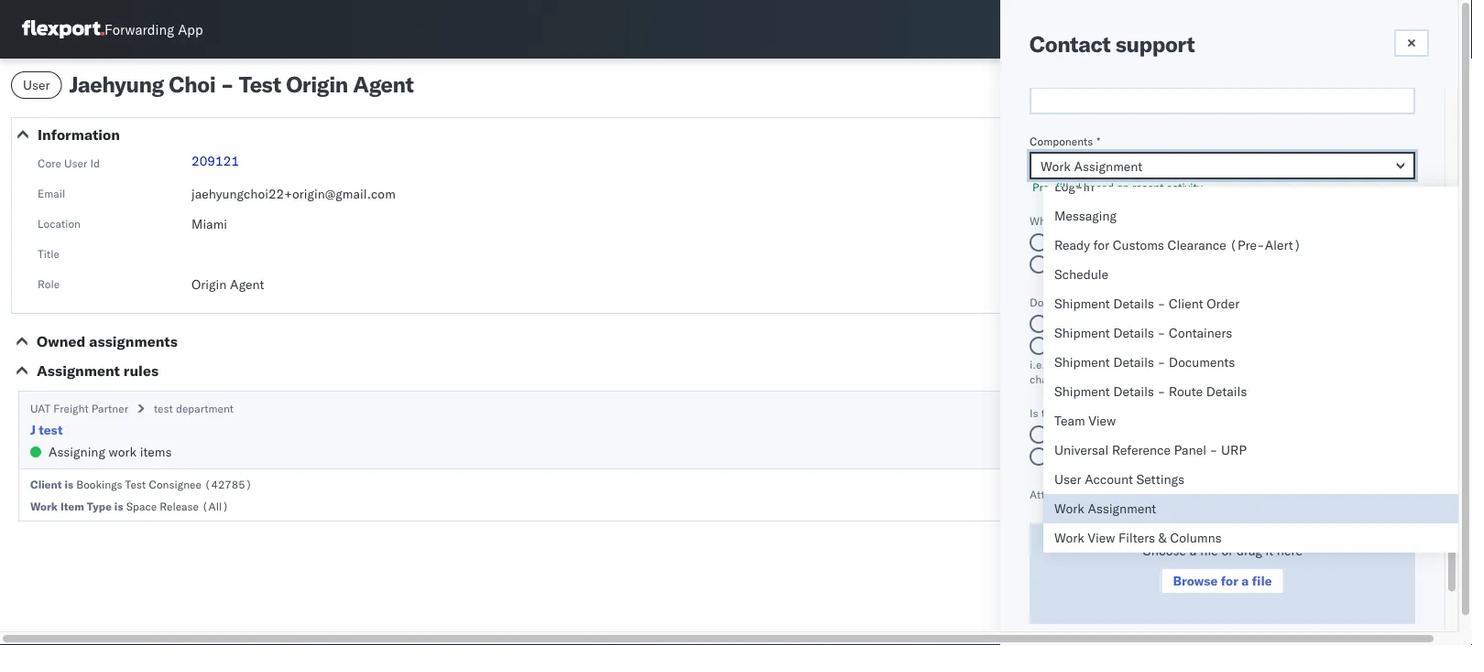 Task type: describe. For each thing, give the bounding box(es) containing it.
universal
[[1055, 443, 1109, 459]]

contact support
[[1030, 30, 1195, 58]]

log-
[[1055, 179, 1084, 195]]

items
[[140, 444, 172, 460]]

affect
[[1129, 358, 1158, 372]]

1 vertical spatial origin
[[191, 277, 227, 293]]

shipment details - containers
[[1055, 325, 1233, 341]]

- for containers
[[1158, 325, 1166, 341]]

(pre-
[[1230, 237, 1265, 253]]

soon.
[[1322, 235, 1354, 251]]

of
[[1131, 214, 1141, 228]]

for for customs
[[1094, 237, 1110, 253]]

forwarding
[[104, 21, 174, 38]]

details down release
[[1206, 384, 1247, 400]]

is
[[1030, 406, 1039, 420]]

(optional)
[[1092, 488, 1148, 502]]

workaround
[[1079, 406, 1138, 420]]

severity
[[1089, 214, 1128, 228]]

freight
[[53, 402, 89, 416]]

uat freight partner
[[30, 402, 128, 416]]

client inside client is bookings test consignee (42785) work item type is space release (all)
[[30, 478, 62, 492]]

core user id
[[38, 156, 100, 170]]

i.e.
[[1030, 358, 1045, 372]]

- for client
[[1158, 296, 1166, 312]]

file inside button
[[1252, 574, 1272, 590]]

j
[[30, 422, 36, 438]]

role
[[38, 277, 60, 291]]

ready
[[1055, 237, 1090, 253]]

a right choose
[[1190, 543, 1197, 559]]

compliance
[[1165, 295, 1222, 309]]

a inside button
[[1242, 574, 1249, 590]]

owned
[[37, 333, 86, 351]]

browse
[[1173, 574, 1218, 590]]

in
[[1084, 179, 1094, 195]]

2 due from the left
[[1297, 235, 1318, 251]]

task
[[1160, 235, 1185, 251]]

*
[[1097, 134, 1101, 148]]

department
[[176, 402, 234, 416]]

(42785)
[[204, 478, 252, 492]]

shipment for shipment details - route details
[[1055, 384, 1110, 400]]

that
[[1188, 235, 1211, 251]]

(all)
[[202, 500, 229, 514]]

this is blocking a task that is past due or due soon.
[[1056, 235, 1354, 251]]

type
[[87, 500, 112, 514]]

client is bookings test consignee (42785) work item type is space release (all)
[[30, 478, 252, 514]]

1 vertical spatial test
[[39, 422, 63, 438]]

details for containers
[[1114, 325, 1154, 341]]

activity
[[1167, 180, 1203, 194]]

it
[[1266, 543, 1274, 559]]

account
[[1085, 472, 1133, 488]]

is for client is bookings test consignee (42785) work item type is space release (all)
[[65, 478, 73, 492]]

title
[[38, 247, 60, 261]]

what
[[1030, 214, 1056, 228]]

- for documents
[[1158, 355, 1166, 371]]

recent
[[1132, 180, 1164, 194]]

a left task
[[1150, 235, 1156, 251]]

uat
[[30, 402, 51, 416]]

yes for there
[[1056, 427, 1075, 443]]

0 vertical spatial origin
[[286, 71, 348, 98]]

test for consignee
[[125, 478, 146, 492]]

pre-filled based on recent activity
[[1030, 180, 1203, 194]]

i can continue working, even with this issue present.
[[1056, 257, 1360, 273]]

space
[[126, 500, 157, 514]]

work for work assignment
[[1055, 501, 1085, 517]]

financial
[[1106, 295, 1149, 309]]

on
[[1117, 180, 1130, 194]]

available?
[[1141, 406, 1190, 420]]

list box containing log-in
[[1044, 0, 1468, 553]]

work
[[109, 444, 137, 460]]

work assignment
[[1055, 501, 1157, 517]]

team
[[1055, 413, 1086, 429]]

shipment for shipment details - documents
[[1055, 355, 1110, 371]]

route
[[1169, 384, 1203, 400]]

universal reference panel - urp
[[1055, 443, 1247, 459]]

filters
[[1119, 531, 1155, 547]]

here
[[1277, 543, 1303, 559]]

choose a file or drag it here
[[1143, 543, 1303, 559]]

id
[[90, 156, 100, 170]]

panel
[[1174, 443, 1207, 459]]

owned assignments
[[37, 333, 178, 351]]

1 vertical spatial user
[[64, 156, 87, 170]]

assignments
[[89, 333, 178, 351]]

details for documents
[[1114, 355, 1154, 371]]

209121 link
[[191, 153, 239, 169]]

client inside list box
[[1169, 296, 1204, 312]]

issue?
[[1165, 214, 1196, 228]]

no for this
[[1056, 338, 1072, 354]]

present.
[[1312, 257, 1360, 273]]

j test link
[[30, 421, 63, 440]]

forwarding app link
[[22, 20, 203, 38]]

details for route
[[1114, 384, 1154, 400]]

reference
[[1112, 443, 1171, 459]]

this right of
[[1144, 214, 1162, 228]]

support
[[1116, 30, 1195, 58]]

is for what is the severity of this issue?
[[1059, 214, 1067, 228]]

settings
[[1137, 472, 1185, 488]]

this left have
[[1058, 295, 1077, 309]]

jaehyungchoi22+origin@gmail.com
[[191, 186, 396, 202]]

or right financial
[[1152, 295, 1162, 309]]

columns
[[1170, 531, 1222, 547]]

with
[[1225, 257, 1249, 273]]

schedule
[[1055, 267, 1109, 283]]

is there a workaround available?
[[1030, 406, 1190, 420]]

work view filters & columns
[[1055, 531, 1222, 547]]

forwarding app
[[104, 21, 203, 38]]

jaehyung choi - test origin agent
[[69, 71, 414, 98]]

0 vertical spatial agent
[[353, 71, 414, 98]]

continue
[[1087, 257, 1138, 273]]

1 horizontal spatial assignment
[[1088, 501, 1157, 517]]

assignment rules
[[37, 362, 159, 380]]

past
[[1228, 235, 1253, 251]]



Task type: locate. For each thing, give the bounding box(es) containing it.
does
[[1030, 295, 1055, 309]]

details down shipment details - containers
[[1114, 355, 1154, 371]]

0 vertical spatial file
[[1200, 543, 1218, 559]]

user for user account settings
[[1055, 472, 1082, 488]]

issue
[[1278, 257, 1308, 273], [1070, 358, 1096, 372]]

yes down there
[[1056, 427, 1075, 443]]

1 horizontal spatial origin
[[286, 71, 348, 98]]

partner
[[91, 402, 128, 416]]

test department
[[154, 402, 234, 416]]

urp
[[1221, 443, 1247, 459]]

assignment
[[37, 362, 120, 380], [1088, 501, 1157, 517]]

based
[[1084, 180, 1114, 194]]

what is the severity of this issue?
[[1030, 214, 1196, 228]]

details down affect
[[1114, 384, 1154, 400]]

1 horizontal spatial test
[[154, 402, 173, 416]]

1 no from the top
[[1056, 338, 1072, 354]]

file down it
[[1252, 574, 1272, 590]]

2 vertical spatial user
[[1055, 472, 1082, 488]]

user down flexport. image
[[23, 77, 50, 93]]

0 horizontal spatial file
[[1200, 543, 1218, 559]]

a
[[1150, 235, 1156, 251], [1070, 406, 1076, 420], [1190, 543, 1197, 559], [1242, 574, 1249, 590]]

for inside list box
[[1094, 237, 1110, 253]]

0 vertical spatial issue
[[1278, 257, 1308, 273]]

view for team
[[1089, 413, 1116, 429]]

view for work
[[1088, 531, 1115, 547]]

is for this is blocking a task that is past due or due soon.
[[1084, 235, 1093, 251]]

- up shipment details - route details
[[1158, 355, 1166, 371]]

details up shipment details - documents
[[1114, 325, 1154, 341]]

0 vertical spatial client
[[1169, 296, 1204, 312]]

shipment for shipment details - client order
[[1055, 296, 1110, 312]]

there
[[1041, 406, 1067, 420]]

0 vertical spatial view
[[1089, 413, 1116, 429]]

due left soon.
[[1297, 235, 1318, 251]]

details up shipment details - containers
[[1114, 296, 1154, 312]]

0 horizontal spatial assignment
[[37, 362, 120, 380]]

user
[[23, 77, 50, 93], [64, 156, 87, 170], [1055, 472, 1082, 488]]

list box
[[1044, 0, 1468, 553]]

1 horizontal spatial user
[[64, 156, 87, 170]]

1 vertical spatial assignment
[[1088, 501, 1157, 517]]

&
[[1159, 531, 1167, 547]]

2 horizontal spatial user
[[1055, 472, 1082, 488]]

assignment down owned
[[37, 362, 120, 380]]

assigning work items
[[49, 444, 172, 460]]

client up the item
[[30, 478, 62, 492]]

components
[[1030, 134, 1093, 148]]

clearance
[[1168, 237, 1227, 253]]

1 vertical spatial no
[[1056, 449, 1072, 465]]

test right j
[[39, 422, 63, 438]]

a right there
[[1070, 406, 1076, 420]]

1 vertical spatial issue
[[1070, 358, 1096, 372]]

1 horizontal spatial client
[[1169, 296, 1204, 312]]

test for origin
[[239, 71, 281, 98]]

0 vertical spatial assignment
[[37, 362, 120, 380]]

due right past
[[1257, 235, 1278, 251]]

shipment down schedule
[[1055, 296, 1110, 312]]

email
[[38, 186, 65, 200]]

0 horizontal spatial origin
[[191, 277, 227, 293]]

1 horizontal spatial test
[[239, 71, 281, 98]]

work for work view filters & columns
[[1055, 531, 1085, 547]]

- right choi
[[221, 71, 234, 98]]

yes down schedule
[[1056, 316, 1075, 332]]

issue down alert)
[[1278, 257, 1308, 273]]

user inside list box
[[1055, 472, 1082, 488]]

file up browse for a file
[[1200, 543, 1218, 559]]

is right type
[[114, 500, 123, 514]]

work down attachment
[[1055, 531, 1085, 547]]

view down work assignment
[[1088, 531, 1115, 547]]

- right financial
[[1158, 296, 1166, 312]]

is up the item
[[65, 478, 73, 492]]

user for user
[[23, 77, 50, 93]]

a down drag
[[1242, 574, 1249, 590]]

attachment
[[1030, 488, 1088, 502]]

0 vertical spatial no
[[1056, 338, 1072, 354]]

for down choose a file or drag it here
[[1221, 574, 1239, 590]]

origin agent
[[191, 277, 264, 293]]

shipment down have
[[1055, 325, 1110, 341]]

this
[[1056, 235, 1080, 251]]

4 shipment from the top
[[1055, 384, 1110, 400]]

0 vertical spatial test
[[154, 402, 173, 416]]

j test
[[30, 422, 63, 438]]

core
[[38, 156, 61, 170]]

item
[[60, 500, 84, 514]]

shipment up team view
[[1055, 384, 1110, 400]]

test left department
[[154, 402, 173, 416]]

0 vertical spatial user
[[23, 77, 50, 93]]

containers
[[1169, 325, 1233, 341]]

view right team
[[1089, 413, 1116, 429]]

0 horizontal spatial client
[[30, 478, 62, 492]]

2 shipment from the top
[[1055, 325, 1110, 341]]

origin
[[286, 71, 348, 98], [191, 277, 227, 293]]

- down does this have financial or compliance implications?
[[1158, 325, 1166, 341]]

- for route
[[1158, 384, 1166, 400]]

yes
[[1056, 316, 1075, 332], [1056, 427, 1075, 443]]

2 yes from the top
[[1056, 427, 1075, 443]]

is
[[1059, 214, 1067, 228], [1084, 235, 1093, 251], [1215, 235, 1225, 251], [65, 478, 73, 492], [114, 500, 123, 514]]

jaehyung
[[69, 71, 164, 98]]

client
[[1169, 296, 1204, 312], [30, 478, 62, 492]]

1 could from the left
[[1099, 358, 1126, 372]]

shipment details - route details
[[1055, 384, 1247, 400]]

or left drag
[[1222, 543, 1234, 559]]

app
[[178, 21, 203, 38]]

2 could from the left
[[1258, 358, 1286, 372]]

1 vertical spatial yes
[[1056, 427, 1075, 443]]

client up containers
[[1169, 296, 1204, 312]]

user down universal
[[1055, 472, 1082, 488]]

customs
[[1161, 358, 1203, 372]]

- for test
[[221, 71, 234, 98]]

could
[[1099, 358, 1126, 372], [1258, 358, 1286, 372]]

Work Assignment text field
[[1030, 152, 1416, 180]]

test inside client is bookings test consignee (42785) work item type is space release (all)
[[125, 478, 146, 492]]

0 horizontal spatial agent
[[230, 277, 264, 293]]

messaging
[[1055, 208, 1117, 224]]

0 horizontal spatial for
[[1094, 237, 1110, 253]]

this
[[1144, 214, 1162, 228], [1253, 257, 1275, 273], [1058, 295, 1077, 309], [1048, 358, 1067, 372]]

demurrage
[[1321, 358, 1374, 372]]

1 yes from the top
[[1056, 316, 1075, 332]]

charges.
[[1030, 372, 1072, 386]]

work inside client is bookings test consignee (42785) work item type is space release (all)
[[30, 500, 58, 514]]

0 horizontal spatial test
[[125, 478, 146, 492]]

0 horizontal spatial issue
[[1070, 358, 1096, 372]]

1 vertical spatial view
[[1088, 531, 1115, 547]]

test up "space"
[[125, 478, 146, 492]]

shipment details - documents
[[1055, 355, 1235, 371]]

209121
[[191, 153, 239, 169]]

filled
[[1056, 180, 1081, 194]]

browse for a file button
[[1160, 568, 1285, 596]]

0 horizontal spatial user
[[23, 77, 50, 93]]

file
[[1200, 543, 1218, 559], [1252, 574, 1272, 590]]

or inside i.e. this issue could affect customs release or could cause demurrage charges.
[[1245, 358, 1255, 372]]

1 horizontal spatial could
[[1258, 358, 1286, 372]]

bookings
[[76, 478, 122, 492]]

1 vertical spatial client
[[30, 478, 62, 492]]

or right (pre-
[[1282, 235, 1293, 251]]

even
[[1194, 257, 1221, 273]]

- left urp
[[1210, 443, 1218, 459]]

could left affect
[[1099, 358, 1126, 372]]

1 horizontal spatial agent
[[353, 71, 414, 98]]

this down (pre-
[[1253, 257, 1275, 273]]

0 vertical spatial yes
[[1056, 316, 1075, 332]]

shipment for shipment details - containers
[[1055, 325, 1110, 341]]

is right that
[[1215, 235, 1225, 251]]

1 horizontal spatial file
[[1252, 574, 1272, 590]]

implications?
[[1225, 295, 1291, 309]]

0 vertical spatial for
[[1094, 237, 1110, 253]]

agent
[[353, 71, 414, 98], [230, 277, 264, 293]]

yes for this
[[1056, 316, 1075, 332]]

None text field
[[1030, 87, 1416, 115]]

1 shipment from the top
[[1055, 296, 1110, 312]]

team view
[[1055, 413, 1116, 429]]

log-in
[[1055, 179, 1094, 195]]

this inside i.e. this issue could affect customs release or could cause demurrage charges.
[[1048, 358, 1067, 372]]

1 horizontal spatial for
[[1221, 574, 1239, 590]]

is left the
[[1059, 214, 1067, 228]]

issue up the charges.
[[1070, 358, 1096, 372]]

issue inside i.e. this issue could affect customs release or could cause demurrage charges.
[[1070, 358, 1096, 372]]

details
[[1114, 296, 1154, 312], [1114, 325, 1154, 341], [1114, 355, 1154, 371], [1114, 384, 1154, 400], [1206, 384, 1247, 400]]

information
[[38, 126, 120, 144]]

i
[[1056, 257, 1059, 273]]

0 vertical spatial test
[[239, 71, 281, 98]]

0 horizontal spatial due
[[1257, 235, 1278, 251]]

contact
[[1030, 30, 1111, 58]]

1 vertical spatial test
[[125, 478, 146, 492]]

alert)
[[1265, 237, 1301, 253]]

or right release
[[1245, 358, 1255, 372]]

test right choi
[[239, 71, 281, 98]]

i.e. this issue could affect customs release or could cause demurrage charges.
[[1030, 358, 1374, 386]]

is right this
[[1084, 235, 1093, 251]]

components *
[[1030, 134, 1101, 148]]

no up the charges.
[[1056, 338, 1072, 354]]

drag
[[1237, 543, 1263, 559]]

choose
[[1143, 543, 1187, 559]]

user left 'id'
[[64, 156, 87, 170]]

could left cause
[[1258, 358, 1286, 372]]

attachment (optional)
[[1030, 488, 1148, 502]]

have
[[1080, 295, 1103, 309]]

details for client
[[1114, 296, 1154, 312]]

2 no from the top
[[1056, 449, 1072, 465]]

browse for a file
[[1173, 574, 1272, 590]]

working,
[[1141, 257, 1191, 273]]

0 horizontal spatial test
[[39, 422, 63, 438]]

work left the item
[[30, 500, 58, 514]]

cause
[[1289, 358, 1318, 372]]

for inside button
[[1221, 574, 1239, 590]]

1 vertical spatial for
[[1221, 574, 1239, 590]]

no down team
[[1056, 449, 1072, 465]]

1 vertical spatial agent
[[230, 277, 264, 293]]

release
[[1206, 358, 1242, 372]]

- up available?
[[1158, 384, 1166, 400]]

work left (optional)
[[1055, 501, 1085, 517]]

flexport. image
[[22, 20, 104, 38]]

for for a
[[1221, 574, 1239, 590]]

0 horizontal spatial could
[[1099, 358, 1126, 372]]

view
[[1089, 413, 1116, 429], [1088, 531, 1115, 547]]

no for there
[[1056, 449, 1072, 465]]

documents
[[1169, 355, 1235, 371]]

1 vertical spatial file
[[1252, 574, 1272, 590]]

shipment up the charges.
[[1055, 355, 1110, 371]]

1 due from the left
[[1257, 235, 1278, 251]]

for up 'continue'
[[1094, 237, 1110, 253]]

1 horizontal spatial due
[[1297, 235, 1318, 251]]

1 horizontal spatial issue
[[1278, 257, 1308, 273]]

order
[[1207, 296, 1240, 312]]

this up the charges.
[[1048, 358, 1067, 372]]

assignment down the user account settings
[[1088, 501, 1157, 517]]

customs
[[1113, 237, 1164, 253]]

the
[[1070, 214, 1086, 228]]

3 shipment from the top
[[1055, 355, 1110, 371]]



Task type: vqa. For each thing, say whether or not it's contained in the screenshot.
Profile
no



